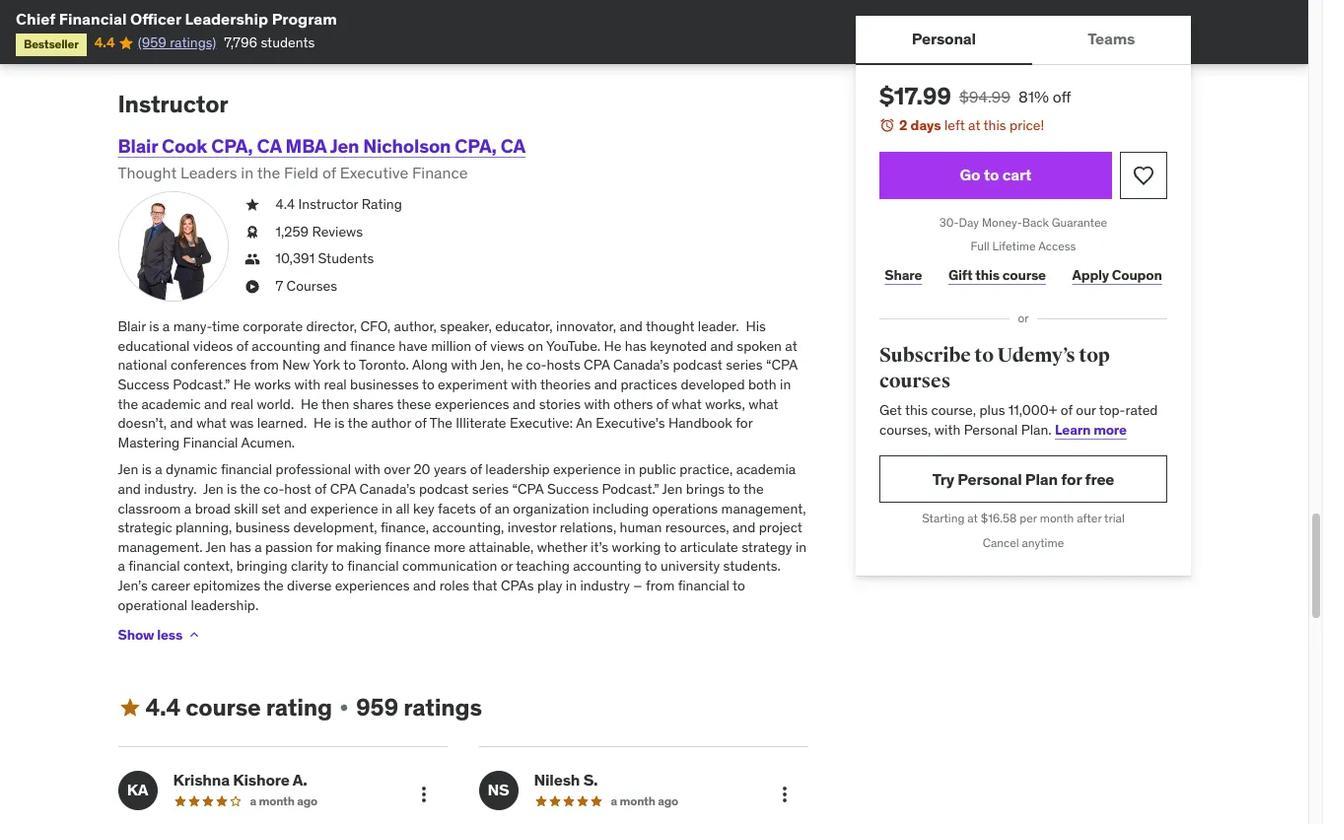 Task type: locate. For each thing, give the bounding box(es) containing it.
1 horizontal spatial course
[[1002, 266, 1046, 284]]

1 vertical spatial has
[[229, 538, 251, 556]]

7,796 students
[[224, 34, 315, 52]]

and up others
[[594, 376, 617, 393]]

1 horizontal spatial experiences
[[435, 395, 509, 413]]

for left "free"
[[1061, 469, 1081, 489]]

for down development,
[[316, 538, 333, 556]]

with up an
[[584, 395, 610, 413]]

or down 'attainable,'
[[501, 557, 513, 575]]

1 vertical spatial personal
[[964, 421, 1017, 439]]

the down shares
[[348, 414, 368, 432]]

0 horizontal spatial podcast."
[[173, 376, 230, 393]]

krishna
[[173, 770, 230, 790]]

he left then
[[301, 395, 318, 413]]

series
[[726, 356, 763, 374], [472, 480, 509, 498]]

this inside get this course, plus 11,000+ of our top-rated courses, with personal plan.
[[905, 402, 927, 419]]

0 horizontal spatial financial
[[59, 9, 127, 29]]

facets
[[438, 499, 476, 517]]

investor
[[508, 519, 557, 537]]

1 vertical spatial series
[[472, 480, 509, 498]]

subscribe to udemy's top courses
[[879, 343, 1110, 393]]

1 horizontal spatial podcast."
[[602, 480, 659, 498]]

the
[[257, 163, 280, 182], [118, 395, 138, 413], [348, 414, 368, 432], [240, 480, 260, 498], [744, 480, 764, 498], [263, 577, 284, 595]]

and down "host"
[[284, 499, 307, 517]]

and down academic
[[170, 414, 193, 432]]

0 horizontal spatial canada's
[[359, 480, 416, 498]]

in right leaders
[[241, 163, 254, 182]]

1 vertical spatial experiences
[[335, 577, 410, 595]]

4.4 right medium image
[[145, 692, 181, 723]]

at inside blair is a many-time corporate director, cfo, author, speaker, educator, innovator, and thought leader.  his educational videos of accounting and finance have million of views on youtube. he has keynoted and spoken at national conferences from new york to toronto. along with jen, he co-hosts cpa canada's podcast series "cpa success podcast." he works with real businesses to experiment with theories and practices developed both in the academic and real world.  he then shares these experiences and stories with others of what works, what doesn't, and what was learned.  he is the author of the illiterate executive: an executive's handbook for mastering financial acumen. jen is a dynamic financial professional with over 20 years of leadership experience in public practice, academia and industry.  jen is the co-host of cpa canada's podcast series "cpa success podcast." jen brings to the classroom a broad skill set and experience in all key facets of an organization including operations management, strategic planning, business development, finance, accounting, investor relations, human resources, and project management. jen has a passion for making finance more attainable, whether it's working to articulate strategy in a financial context, bringing clarity to financial communication or teaching accounting to university students. jen's career epitomizes the diverse experiences and roles that cpas play in industry – from financial to operational leadership.
[[785, 337, 797, 355]]

0 vertical spatial at
[[968, 116, 980, 134]]

1 vertical spatial co-
[[264, 480, 284, 498]]

1 horizontal spatial co-
[[526, 356, 547, 374]]

accounting up new
[[252, 337, 320, 355]]

additional actions for review by nilesh s. image
[[773, 783, 796, 806]]

1 horizontal spatial success
[[547, 480, 599, 498]]

1 vertical spatial this
[[975, 266, 999, 284]]

1 vertical spatial "cpa
[[512, 480, 544, 498]]

0 vertical spatial "cpa
[[766, 356, 798, 374]]

national
[[118, 356, 167, 374]]

success up organization
[[547, 480, 599, 498]]

podcast down years
[[419, 480, 469, 498]]

1 horizontal spatial cpa
[[584, 356, 610, 374]]

0 vertical spatial finance
[[350, 337, 395, 355]]

1 horizontal spatial or
[[1018, 311, 1028, 326]]

0 horizontal spatial ago
[[297, 794, 318, 808]]

academic
[[141, 395, 201, 413]]

apply coupon button
[[1067, 256, 1167, 295]]

learn
[[1055, 421, 1090, 439]]

cpa, up leaders
[[211, 134, 253, 158]]

1 vertical spatial from
[[646, 577, 675, 595]]

1 vertical spatial for
[[1061, 469, 1081, 489]]

0 vertical spatial co-
[[526, 356, 547, 374]]

experiences down experiment
[[435, 395, 509, 413]]

7 courses
[[276, 277, 337, 295]]

instructor up cook
[[118, 89, 228, 120]]

finance down finance,
[[385, 538, 430, 556]]

blair inside blair is a many-time corporate director, cfo, author, speaker, educator, innovator, and thought leader.  his educational videos of accounting and finance have million of views on youtube. he has keynoted and spoken at national conferences from new york to toronto. along with jen, he co-hosts cpa canada's podcast series "cpa success podcast." he works with real businesses to experiment with theories and practices developed both in the academic and real world.  he then shares these experiences and stories with others of what works, what doesn't, and what was learned.  he is the author of the illiterate executive: an executive's handbook for mastering financial acumen. jen is a dynamic financial professional with over 20 years of leadership experience in public practice, academia and industry.  jen is the co-host of cpa canada's podcast series "cpa success podcast." jen brings to the classroom a broad skill set and experience in all key facets of an organization including operations management, strategic planning, business development, finance, accounting, investor relations, human resources, and project management. jen has a passion for making finance more attainable, whether it's working to articulate strategy in a financial context, bringing clarity to financial communication or teaching accounting to university students. jen's career epitomizes the diverse experiences and roles that cpas play in industry – from financial to operational leadership.
[[118, 318, 146, 335]]

real up was
[[231, 395, 253, 413]]

what left was
[[196, 414, 227, 432]]

this down the $94.99
[[983, 116, 1006, 134]]

2 blair from the top
[[118, 318, 146, 335]]

2 ago from the left
[[658, 794, 678, 808]]

podcast
[[673, 356, 723, 374], [419, 480, 469, 498]]

1 horizontal spatial instructor
[[298, 195, 358, 213]]

in inside blair cook cpa, ca mba jen nicholson cpa, ca thought leaders in the field of executive finance
[[241, 163, 254, 182]]

0 vertical spatial real
[[324, 376, 347, 393]]

with left over
[[354, 461, 381, 479]]

1 blair from the top
[[118, 134, 158, 158]]

to right the york in the left of the page
[[343, 356, 356, 374]]

with up experiment
[[451, 356, 477, 374]]

month for nilesh s.
[[620, 794, 656, 808]]

4.4 for 4.4 instructor rating
[[276, 195, 295, 213]]

4.4
[[94, 34, 115, 52], [276, 195, 295, 213], [145, 692, 181, 723]]

cpa, up the finance
[[455, 134, 497, 158]]

2 vertical spatial for
[[316, 538, 333, 556]]

to inside subscribe to udemy's top courses
[[974, 343, 993, 368]]

experiment
[[438, 376, 508, 393]]

and left thought
[[620, 318, 643, 335]]

0 horizontal spatial has
[[229, 538, 251, 556]]

canada's up practices
[[613, 356, 670, 374]]

teams
[[1087, 29, 1135, 49]]

plus
[[979, 402, 1005, 419]]

1 horizontal spatial month
[[620, 794, 656, 808]]

hosts
[[547, 356, 581, 374]]

0 vertical spatial podcast
[[673, 356, 723, 374]]

blair for cook
[[118, 134, 158, 158]]

tab list
[[855, 16, 1191, 65]]

corporate
[[243, 318, 303, 335]]

1 vertical spatial blair
[[118, 318, 146, 335]]

course up krishna kishore a.
[[186, 692, 261, 723]]

dynamic
[[166, 461, 217, 479]]

to up "university"
[[664, 538, 677, 556]]

0 vertical spatial financial
[[59, 9, 127, 29]]

1 horizontal spatial real
[[324, 376, 347, 393]]

canada's down over
[[359, 480, 416, 498]]

1 horizontal spatial for
[[736, 414, 753, 432]]

is down mastering
[[142, 461, 152, 479]]

to down along
[[422, 376, 435, 393]]

1 vertical spatial cpa
[[330, 480, 356, 498]]

this right gift
[[975, 266, 999, 284]]

and left spoken at right
[[711, 337, 734, 355]]

1 horizontal spatial ago
[[658, 794, 678, 808]]

jen down mastering
[[118, 461, 138, 479]]

blair cook cpa, ca mba jen nicholson cpa, ca link
[[118, 134, 526, 158]]

what
[[672, 395, 702, 413], [749, 395, 779, 413], [196, 414, 227, 432]]

2 horizontal spatial what
[[749, 395, 779, 413]]

leadership
[[185, 9, 268, 29]]

of down blair cook cpa, ca mba jen nicholson cpa, ca link on the top of the page
[[322, 163, 336, 182]]

or up udemy's
[[1018, 311, 1028, 326]]

educator,
[[495, 318, 553, 335]]

1 vertical spatial at
[[785, 337, 797, 355]]

1 a month ago from the left
[[250, 794, 318, 808]]

series down spoken at right
[[726, 356, 763, 374]]

and
[[620, 318, 643, 335], [324, 337, 347, 355], [711, 337, 734, 355], [594, 376, 617, 393], [204, 395, 227, 413], [513, 395, 536, 413], [170, 414, 193, 432], [118, 480, 141, 498], [284, 499, 307, 517], [733, 519, 756, 537], [413, 577, 436, 595]]

cpa
[[584, 356, 610, 374], [330, 480, 356, 498]]

0 horizontal spatial accounting
[[252, 337, 320, 355]]

to left udemy's
[[974, 343, 993, 368]]

1 vertical spatial course
[[186, 692, 261, 723]]

1 vertical spatial finance
[[385, 538, 430, 556]]

1 vertical spatial more
[[434, 538, 466, 556]]

2
[[899, 116, 907, 134]]

ns
[[488, 780, 509, 800]]

ratings)
[[170, 34, 216, 52]]

is up 'educational'
[[149, 318, 159, 335]]

a.
[[293, 770, 307, 790]]

clarity
[[291, 557, 328, 575]]

have
[[399, 337, 428, 355]]

xsmall image
[[244, 195, 260, 215], [244, 223, 260, 242], [244, 250, 260, 269], [244, 277, 260, 296], [186, 627, 202, 643]]

an
[[495, 499, 510, 517]]

per
[[1019, 511, 1037, 526]]

has up bringing
[[229, 538, 251, 556]]

xsmall image for 4.4 instructor rating
[[244, 195, 260, 215]]

0 horizontal spatial more
[[434, 538, 466, 556]]

over
[[384, 461, 410, 479]]

both
[[748, 376, 777, 393]]

more inside blair is a many-time corporate director, cfo, author, speaker, educator, innovator, and thought leader.  his educational videos of accounting and finance have million of views on youtube. he has keynoted and spoken at national conferences from new york to toronto. along with jen, he co-hosts cpa canada's podcast series "cpa success podcast." he works with real businesses to experiment with theories and practices developed both in the academic and real world.  he then shares these experiences and stories with others of what works, what doesn't, and what was learned.  he is the author of the illiterate executive: an executive's handbook for mastering financial acumen. jen is a dynamic financial professional with over 20 years of leadership experience in public practice, academia and industry.  jen is the co-host of cpa canada's podcast series "cpa success podcast." jen brings to the classroom a broad skill set and experience in all key facets of an organization including operations management, strategic planning, business development, finance, accounting, investor relations, human resources, and project management. jen has a passion for making finance more attainable, whether it's working to articulate strategy in a financial context, bringing clarity to financial communication or teaching accounting to university students. jen's career epitomizes the diverse experiences and roles that cpas play in industry – from financial to operational leadership.
[[434, 538, 466, 556]]

co- up set
[[264, 480, 284, 498]]

field
[[284, 163, 319, 182]]

what up the handbook
[[672, 395, 702, 413]]

1 horizontal spatial more
[[1093, 421, 1126, 439]]

1 horizontal spatial ca
[[501, 134, 526, 158]]

month inside starting at $16.58 per month after trial cancel anytime
[[1040, 511, 1074, 526]]

0 vertical spatial blair
[[118, 134, 158, 158]]

students.
[[723, 557, 781, 575]]

2 horizontal spatial month
[[1040, 511, 1074, 526]]

with inside get this course, plus 11,000+ of our top-rated courses, with personal plan.
[[934, 421, 960, 439]]

0 horizontal spatial 4.4
[[94, 34, 115, 52]]

finance down cfo,
[[350, 337, 395, 355]]

ratings
[[403, 692, 482, 723]]

success down national
[[118, 376, 169, 393]]

blair inside blair cook cpa, ca mba jen nicholson cpa, ca thought leaders in the field of executive finance
[[118, 134, 158, 158]]

$17.99
[[879, 81, 951, 111]]

$94.99
[[959, 87, 1010, 106]]

cpas
[[501, 577, 534, 595]]

coupon
[[1112, 266, 1162, 284]]

1 vertical spatial instructor
[[298, 195, 358, 213]]

1 horizontal spatial accounting
[[573, 557, 642, 575]]

thought
[[646, 318, 695, 335]]

1 vertical spatial 4.4
[[276, 195, 295, 213]]

personal inside button
[[911, 29, 976, 49]]

go
[[960, 165, 980, 184]]

leadership.
[[191, 596, 259, 614]]

xsmall image
[[336, 701, 352, 716]]

podcast up "developed"
[[673, 356, 723, 374]]

try personal plan for free link
[[879, 456, 1167, 503]]

author,
[[394, 318, 437, 335]]

0 horizontal spatial success
[[118, 376, 169, 393]]

finance,
[[380, 519, 429, 537]]

canada's
[[613, 356, 670, 374], [359, 480, 416, 498]]

2 vertical spatial 4.4
[[145, 692, 181, 723]]

2 a month ago from the left
[[611, 794, 678, 808]]

for
[[736, 414, 753, 432], [1061, 469, 1081, 489], [316, 538, 333, 556]]

1 horizontal spatial experience
[[553, 461, 621, 479]]

experiences
[[435, 395, 509, 413], [335, 577, 410, 595]]

personal up $16.58
[[957, 469, 1022, 489]]

1 vertical spatial or
[[501, 557, 513, 575]]

share button
[[879, 256, 927, 295]]

keynoted
[[650, 337, 707, 355]]

making
[[336, 538, 382, 556]]

0 horizontal spatial cpa,
[[211, 134, 253, 158]]

0 horizontal spatial course
[[186, 692, 261, 723]]

2 vertical spatial this
[[905, 402, 927, 419]]

0 horizontal spatial experience
[[310, 499, 378, 517]]

0 horizontal spatial ca
[[257, 134, 282, 158]]

0 horizontal spatial series
[[472, 480, 509, 498]]

and up 'classroom'
[[118, 480, 141, 498]]

0 vertical spatial more
[[1093, 421, 1126, 439]]

articulate
[[680, 538, 738, 556]]

has down thought
[[625, 337, 647, 355]]

1,259 reviews
[[276, 223, 363, 240]]

tab list containing personal
[[855, 16, 1191, 65]]

0 horizontal spatial month
[[259, 794, 295, 808]]

ca
[[257, 134, 282, 158], [501, 134, 526, 158]]

959 ratings
[[356, 692, 482, 723]]

10,391
[[276, 250, 315, 268]]

for down works,
[[736, 414, 753, 432]]

xsmall image inside show less button
[[186, 627, 202, 643]]

this up courses,
[[905, 402, 927, 419]]

of left our
[[1060, 402, 1072, 419]]

course,
[[931, 402, 976, 419]]

works,
[[705, 395, 745, 413]]

jen up the context,
[[206, 538, 226, 556]]

real
[[324, 376, 347, 393], [231, 395, 253, 413]]

0 vertical spatial experiences
[[435, 395, 509, 413]]

0 horizontal spatial or
[[501, 557, 513, 575]]

brings
[[686, 480, 725, 498]]

1 horizontal spatial a month ago
[[611, 794, 678, 808]]

personal down the plus
[[964, 421, 1017, 439]]

more up communication
[[434, 538, 466, 556]]

2 vertical spatial personal
[[957, 469, 1022, 489]]

at left $16.58
[[967, 511, 978, 526]]

real up then
[[324, 376, 347, 393]]

more down top-
[[1093, 421, 1126, 439]]

set
[[261, 499, 281, 517]]

podcast." down conferences
[[173, 376, 230, 393]]

1 vertical spatial financial
[[183, 434, 238, 451]]

0 vertical spatial 4.4
[[94, 34, 115, 52]]

0 horizontal spatial a month ago
[[250, 794, 318, 808]]

additional actions for review by krishna kishore a. image
[[412, 783, 435, 806]]

what down both
[[749, 395, 779, 413]]

0 vertical spatial series
[[726, 356, 763, 374]]

with down new
[[294, 376, 321, 393]]

s.
[[583, 770, 598, 790]]

4.4 instructor rating
[[276, 195, 402, 213]]

reviews
[[312, 223, 363, 240]]

go to cart button
[[879, 151, 1112, 199]]

he down then
[[314, 414, 331, 432]]

0 vertical spatial instructor
[[118, 89, 228, 120]]

financial up bestseller
[[59, 9, 127, 29]]

0 vertical spatial from
[[250, 356, 279, 374]]

jen's
[[118, 577, 148, 595]]

accounting
[[252, 337, 320, 355], [573, 557, 642, 575]]

jen up the operations
[[662, 480, 683, 498]]

4.4 up 1,259
[[276, 195, 295, 213]]

success
[[118, 376, 169, 393], [547, 480, 599, 498]]

views
[[490, 337, 525, 355]]

1 horizontal spatial financial
[[183, 434, 238, 451]]

many-
[[173, 318, 212, 335]]

experience
[[553, 461, 621, 479], [310, 499, 378, 517]]

0 vertical spatial personal
[[911, 29, 976, 49]]

1 horizontal spatial series
[[726, 356, 763, 374]]

free
[[1085, 469, 1114, 489]]

instructor up 1,259 reviews
[[298, 195, 358, 213]]

of down these
[[415, 414, 427, 432]]

1 vertical spatial canada's
[[359, 480, 416, 498]]

co- down on
[[526, 356, 547, 374]]

experiences down making at the left of the page
[[335, 577, 410, 595]]

at right the left
[[968, 116, 980, 134]]

1 horizontal spatial 4.4
[[145, 692, 181, 723]]

cpa down professional
[[330, 480, 356, 498]]

1 horizontal spatial canada's
[[613, 356, 670, 374]]

1 ca from the left
[[257, 134, 282, 158]]

from right "–"
[[646, 577, 675, 595]]

personal up '$17.99'
[[911, 29, 976, 49]]

the left field at the left of page
[[257, 163, 280, 182]]

0 vertical spatial podcast."
[[173, 376, 230, 393]]

1 ago from the left
[[297, 794, 318, 808]]

4.4 course rating
[[145, 692, 332, 723]]

"cpa up both
[[766, 356, 798, 374]]

operations
[[652, 499, 718, 517]]

york
[[313, 356, 340, 374]]

4.4 for 4.4
[[94, 34, 115, 52]]

1 vertical spatial podcast
[[419, 480, 469, 498]]

0 vertical spatial cpa
[[584, 356, 610, 374]]

blair up thought
[[118, 134, 158, 158]]

days
[[910, 116, 941, 134]]

xsmall image for 7 courses
[[244, 277, 260, 296]]

0 horizontal spatial for
[[316, 538, 333, 556]]

0 vertical spatial canada's
[[613, 356, 670, 374]]



Task type: vqa. For each thing, say whether or not it's contained in the screenshot.
'Nilesh'
yes



Task type: describe. For each thing, give the bounding box(es) containing it.
2 ca from the left
[[501, 134, 526, 158]]

blair is a many-time corporate director, cfo, author, speaker, educator, innovator, and thought leader.  his educational videos of accounting and finance have million of views on youtube. he has keynoted and spoken at national conferences from new york to toronto. along with jen, he co-hosts cpa canada's podcast series "cpa success podcast." he works with real businesses to experiment with theories and practices developed both in the academic and real world.  he then shares these experiences and stories with others of what works, what doesn't, and what was learned.  he is the author of the illiterate executive: an executive's handbook for mastering financial acumen. jen is a dynamic financial professional with over 20 years of leadership experience in public practice, academia and industry.  jen is the co-host of cpa canada's podcast series "cpa success podcast." jen brings to the classroom a broad skill set and experience in all key facets of an organization including operations management, strategic planning, business development, finance, accounting, investor relations, human resources, and project management. jen has a passion for making finance more attainable, whether it's working to articulate strategy in a financial context, bringing clarity to financial communication or teaching accounting to university students. jen's career epitomizes the diverse experiences and roles that cpas play in industry – from financial to operational leadership.
[[118, 318, 807, 614]]

959
[[356, 692, 398, 723]]

a month ago for s.
[[611, 794, 678, 808]]

xsmall image for 1,259 reviews
[[244, 223, 260, 242]]

nilesh
[[534, 770, 580, 790]]

resources,
[[665, 519, 729, 537]]

program
[[272, 9, 337, 29]]

30-day money-back guarantee full lifetime access
[[939, 215, 1107, 254]]

show less
[[118, 626, 182, 644]]

starting
[[922, 511, 964, 526]]

of down practices
[[657, 395, 669, 413]]

1 cpa, from the left
[[211, 134, 253, 158]]

4.4 for 4.4 course rating
[[145, 692, 181, 723]]

of down 'time'
[[236, 337, 248, 355]]

the up 'management,' at the bottom right
[[744, 480, 764, 498]]

0 vertical spatial success
[[118, 376, 169, 393]]

that
[[473, 577, 498, 595]]

0 horizontal spatial from
[[250, 356, 279, 374]]

spoken
[[737, 337, 782, 355]]

classroom
[[118, 499, 181, 517]]

of down professional
[[315, 480, 327, 498]]

0 horizontal spatial instructor
[[118, 89, 228, 120]]

day
[[959, 215, 979, 229]]

to inside button
[[983, 165, 999, 184]]

alarm image
[[879, 117, 895, 133]]

financial inside blair is a many-time corporate director, cfo, author, speaker, educator, innovator, and thought leader.  his educational videos of accounting and finance have million of views on youtube. he has keynoted and spoken at national conferences from new york to toronto. along with jen, he co-hosts cpa canada's podcast series "cpa success podcast." he works with real businesses to experiment with theories and practices developed both in the academic and real world.  he then shares these experiences and stories with others of what works, what doesn't, and what was learned.  he is the author of the illiterate executive: an executive's handbook for mastering financial acumen. jen is a dynamic financial professional with over 20 years of leadership experience in public practice, academia and industry.  jen is the co-host of cpa canada's podcast series "cpa success podcast." jen brings to the classroom a broad skill set and experience in all key facets of an organization including operations management, strategic planning, business development, finance, accounting, investor relations, human resources, and project management. jen has a passion for making finance more attainable, whether it's working to articulate strategy in a financial context, bringing clarity to financial communication or teaching accounting to university students. jen's career epitomizes the diverse experiences and roles that cpas play in industry – from financial to operational leadership.
[[183, 434, 238, 451]]

million
[[431, 337, 472, 355]]

broad
[[195, 499, 231, 517]]

epitomizes
[[193, 577, 260, 595]]

less
[[157, 626, 182, 644]]

it's
[[591, 538, 609, 556]]

educational
[[118, 337, 190, 355]]

jen up broad at left bottom
[[203, 480, 224, 498]]

financial down "university"
[[678, 577, 730, 595]]

show
[[118, 626, 154, 644]]

try personal plan for free
[[932, 469, 1114, 489]]

0 vertical spatial has
[[625, 337, 647, 355]]

director,
[[306, 318, 357, 335]]

after
[[1077, 511, 1101, 526]]

financial down management.
[[128, 557, 180, 575]]

personal inside get this course, plus 11,000+ of our top-rated courses, with personal plan.
[[964, 421, 1017, 439]]

human
[[620, 519, 662, 537]]

host
[[284, 480, 311, 498]]

is down then
[[335, 414, 345, 432]]

2 horizontal spatial for
[[1061, 469, 1081, 489]]

of inside blair cook cpa, ca mba jen nicholson cpa, ca thought leaders in the field of executive finance
[[322, 163, 336, 182]]

trial
[[1104, 511, 1124, 526]]

1 vertical spatial success
[[547, 480, 599, 498]]

and down 'management,' at the bottom right
[[733, 519, 756, 537]]

with down he
[[511, 376, 537, 393]]

of right years
[[470, 461, 482, 479]]

financial down acumen.
[[221, 461, 272, 479]]

toronto.
[[359, 356, 409, 374]]

the up "skill"
[[240, 480, 260, 498]]

0 vertical spatial accounting
[[252, 337, 320, 355]]

0 horizontal spatial podcast
[[419, 480, 469, 498]]

bringing
[[236, 557, 288, 575]]

blair cook cpa, ca mba jen nicholson cpa, ca image
[[118, 191, 228, 302]]

0 vertical spatial experience
[[553, 461, 621, 479]]

the down bringing
[[263, 577, 284, 595]]

he
[[507, 356, 523, 374]]

he left works
[[233, 376, 251, 393]]

whether
[[537, 538, 587, 556]]

of left an
[[479, 499, 491, 517]]

blair for is
[[118, 318, 146, 335]]

diverse
[[287, 577, 332, 595]]

rating
[[266, 692, 332, 723]]

students
[[261, 34, 315, 52]]

planning,
[[176, 519, 232, 537]]

rating
[[362, 195, 402, 213]]

–
[[633, 577, 642, 595]]

of up the jen,
[[475, 337, 487, 355]]

and left roles
[[413, 577, 436, 595]]

learn more
[[1055, 421, 1126, 439]]

developed
[[681, 376, 745, 393]]

in down project
[[796, 538, 807, 556]]

month for krishna kishore a.
[[259, 794, 295, 808]]

businesses
[[350, 376, 419, 393]]

attainable,
[[469, 538, 534, 556]]

and down conferences
[[204, 395, 227, 413]]

career
[[151, 577, 190, 595]]

accounting,
[[432, 519, 504, 537]]

he down innovator,
[[604, 337, 622, 355]]

in left public
[[624, 461, 636, 479]]

money-
[[982, 215, 1022, 229]]

in right both
[[780, 376, 791, 393]]

shares
[[353, 395, 394, 413]]

gift
[[948, 266, 972, 284]]

doesn't,
[[118, 414, 167, 432]]

ago for krishna kishore a.
[[297, 794, 318, 808]]

get this course, plus 11,000+ of our top-rated courses, with personal plan.
[[879, 402, 1158, 439]]

roles
[[439, 577, 470, 595]]

and up executive: on the left of page
[[513, 395, 536, 413]]

xsmall image for 10,391 students
[[244, 250, 260, 269]]

and down director,
[[324, 337, 347, 355]]

skill
[[234, 499, 258, 517]]

this for course
[[975, 266, 999, 284]]

show less button
[[118, 615, 202, 655]]

0 vertical spatial for
[[736, 414, 753, 432]]

this for course,
[[905, 402, 927, 419]]

0 horizontal spatial what
[[196, 414, 227, 432]]

an
[[576, 414, 593, 432]]

udemy's
[[997, 343, 1075, 368]]

1 horizontal spatial from
[[646, 577, 675, 595]]

along
[[412, 356, 448, 374]]

guarantee
[[1051, 215, 1107, 229]]

management,
[[721, 499, 806, 517]]

0 horizontal spatial cpa
[[330, 480, 356, 498]]

courses,
[[879, 421, 931, 439]]

cart
[[1002, 165, 1031, 184]]

left
[[944, 116, 965, 134]]

years
[[434, 461, 467, 479]]

0 horizontal spatial co-
[[264, 480, 284, 498]]

executive:
[[510, 414, 573, 432]]

author
[[371, 414, 411, 432]]

medium image
[[118, 697, 142, 720]]

0 vertical spatial course
[[1002, 266, 1046, 284]]

full
[[970, 239, 989, 254]]

1 vertical spatial accounting
[[573, 557, 642, 575]]

rated
[[1125, 402, 1158, 419]]

0 horizontal spatial "cpa
[[512, 480, 544, 498]]

a month ago for kishore
[[250, 794, 318, 808]]

price!
[[1009, 116, 1044, 134]]

of inside get this course, plus 11,000+ of our top-rated courses, with personal plan.
[[1060, 402, 1072, 419]]

blair cook cpa, ca mba jen nicholson cpa, ca thought leaders in the field of executive finance
[[118, 134, 526, 182]]

1 vertical spatial experience
[[310, 499, 378, 517]]

organization
[[513, 499, 589, 517]]

passion
[[265, 538, 313, 556]]

or inside blair is a many-time corporate director, cfo, author, speaker, educator, innovator, and thought leader.  his educational videos of accounting and finance have million of views on youtube. he has keynoted and spoken at national conferences from new york to toronto. along with jen, he co-hosts cpa canada's podcast series "cpa success podcast." he works with real businesses to experiment with theories and practices developed both in the academic and real world.  he then shares these experiences and stories with others of what works, what doesn't, and what was learned.  he is the author of the illiterate executive: an executive's handbook for mastering financial acumen. jen is a dynamic financial professional with over 20 years of leadership experience in public practice, academia and industry.  jen is the co-host of cpa canada's podcast series "cpa success podcast." jen brings to the classroom a broad skill set and experience in all key facets of an organization including operations management, strategic planning, business development, finance, accounting, investor relations, human resources, and project management. jen has a passion for making finance more attainable, whether it's working to articulate strategy in a financial context, bringing clarity to financial communication or teaching accounting to university students. jen's career epitomizes the diverse experiences and roles that cpas play in industry – from financial to operational leadership.
[[501, 557, 513, 575]]

in right play
[[566, 577, 577, 595]]

1 vertical spatial real
[[231, 395, 253, 413]]

cook
[[162, 134, 207, 158]]

at inside starting at $16.58 per month after trial cancel anytime
[[967, 511, 978, 526]]

courses
[[287, 277, 337, 295]]

0 horizontal spatial experiences
[[335, 577, 410, 595]]

practices
[[621, 376, 678, 393]]

context,
[[183, 557, 233, 575]]

illiterate
[[456, 414, 506, 432]]

relations,
[[560, 519, 617, 537]]

to down students.
[[733, 577, 745, 595]]

wishlist image
[[1132, 163, 1155, 187]]

in left all
[[382, 499, 393, 517]]

to right clarity
[[331, 557, 344, 575]]

1 horizontal spatial what
[[672, 395, 702, 413]]

1 horizontal spatial podcast
[[673, 356, 723, 374]]

to down working
[[645, 557, 657, 575]]

2 cpa, from the left
[[455, 134, 497, 158]]

to right brings
[[728, 480, 741, 498]]

the inside blair cook cpa, ca mba jen nicholson cpa, ca thought leaders in the field of executive finance
[[257, 163, 280, 182]]

81%
[[1018, 87, 1049, 106]]

teaching
[[516, 557, 570, 575]]

try
[[932, 469, 954, 489]]

learn more link
[[1055, 421, 1126, 439]]

youtube.
[[546, 337, 601, 355]]

ago for nilesh s.
[[658, 794, 678, 808]]

time
[[212, 318, 240, 335]]

1 horizontal spatial "cpa
[[766, 356, 798, 374]]

works
[[254, 376, 291, 393]]

financial down making at the left of the page
[[347, 557, 399, 575]]

the up doesn't,
[[118, 395, 138, 413]]

jen inside blair cook cpa, ca mba jen nicholson cpa, ca thought leaders in the field of executive finance
[[330, 134, 359, 158]]

10,391 students
[[276, 250, 374, 268]]

0 vertical spatial or
[[1018, 311, 1028, 326]]

business
[[235, 519, 290, 537]]

0 vertical spatial this
[[983, 116, 1006, 134]]

is up "skill"
[[227, 480, 237, 498]]



